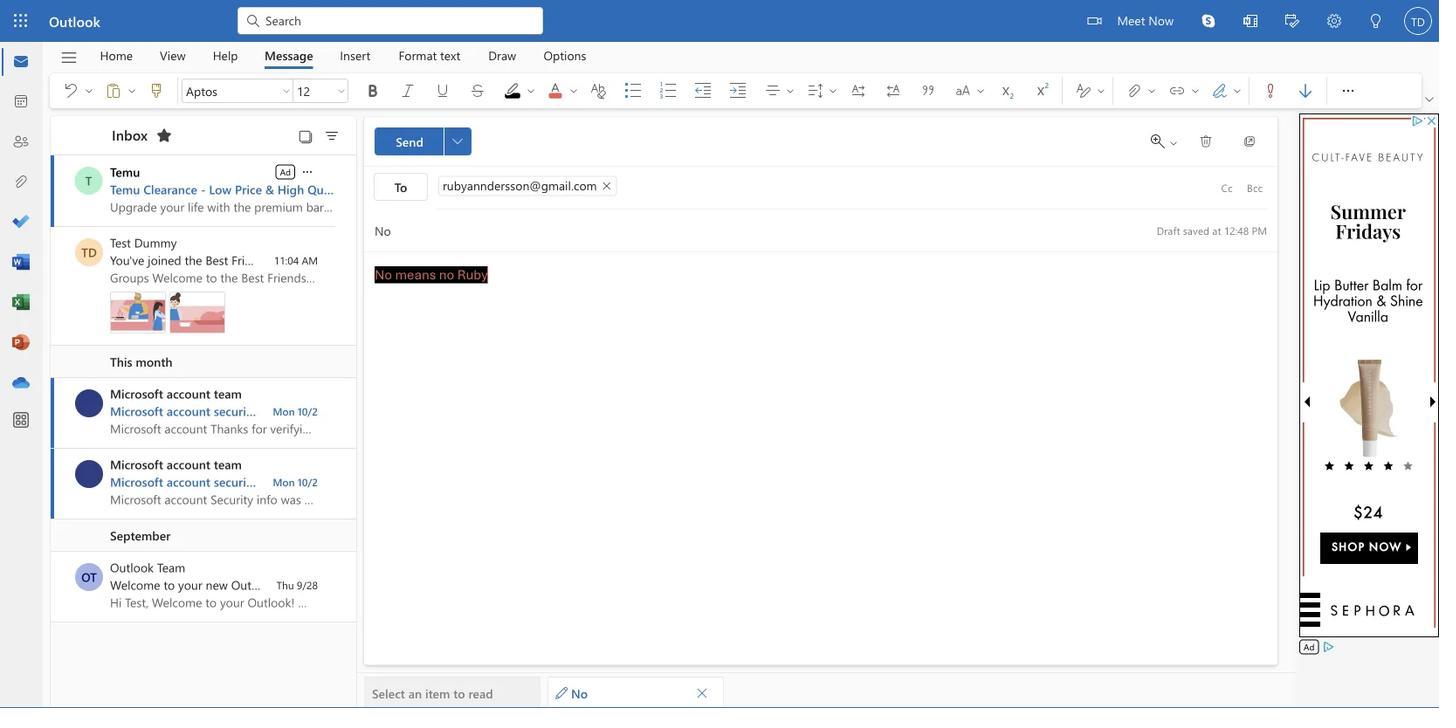 Task type: vqa. For each thing, say whether or not it's contained in the screenshot.
Outlook Team
yes



Task type: locate. For each thing, give the bounding box(es) containing it.
powerpoint image
[[12, 335, 30, 352]]

info left verification at left
[[260, 403, 282, 419]]

read
[[469, 685, 493, 701]]

1 mon 10/2 from the top
[[273, 404, 318, 418]]

 button
[[1356, 0, 1398, 44]]

 inside  
[[976, 86, 986, 96]]

1 vertical spatial info
[[260, 474, 282, 490]]


[[323, 128, 341, 145]]

9/28
[[297, 578, 318, 592]]

no inside text box
[[375, 266, 392, 283]]

meet now
[[1118, 12, 1174, 28]]

 button right  at the right top of the page
[[1189, 77, 1203, 105]]

team up microsoft account security info was added
[[214, 456, 242, 473]]

2 select a conversation checkbox from the top
[[75, 460, 110, 488]]

 right 
[[1169, 138, 1179, 148]]

10/2
[[298, 404, 318, 418], [298, 475, 318, 489]]

 button
[[139, 77, 174, 105]]

&
[[265, 181, 274, 197]]

outlook inside banner
[[49, 11, 100, 30]]


[[955, 82, 972, 100]]

to button
[[374, 173, 428, 201]]

inbox heading
[[89, 116, 178, 155]]


[[1262, 82, 1280, 100]]

 inside popup button
[[569, 86, 579, 96]]

application
[[0, 0, 1440, 708]]

 inside  
[[1233, 86, 1243, 96]]

1 horizontal spatial attachment thumbnail image
[[169, 292, 225, 334]]

more apps image
[[12, 412, 30, 430]]

 button
[[1188, 0, 1230, 42]]

temu
[[110, 164, 140, 180], [110, 181, 140, 197]]


[[1075, 82, 1093, 100]]

clearance
[[143, 181, 197, 197]]

outlook inside the message list no conversations selected list box
[[110, 559, 154, 576]]

draw button
[[475, 42, 530, 69]]


[[696, 687, 708, 699]]

outlook for outlook
[[49, 11, 100, 30]]


[[807, 82, 825, 100]]

microsoft account team up microsoft account security info was added
[[110, 456, 242, 473]]

1 vertical spatial temu
[[110, 181, 140, 197]]

 button right 
[[125, 77, 139, 105]]

text highlight color image
[[504, 82, 539, 100]]

 right 'send' button
[[452, 136, 463, 147]]

 inside popup button
[[300, 165, 314, 179]]

0 vertical spatial info
[[260, 403, 282, 419]]

 button for font size "text box"
[[335, 79, 349, 103]]

2 team from the top
[[214, 456, 242, 473]]

select an item to read
[[372, 685, 493, 701]]

1 microsoft account team from the top
[[110, 386, 242, 402]]

 for 
[[84, 86, 94, 96]]

 button down td icon
[[1422, 91, 1438, 108]]

td image
[[1405, 7, 1433, 35]]

attachment thumbnail image up this month
[[110, 292, 166, 334]]

draft saved at 12:48 pm
[[1157, 223, 1267, 237]]

 right  at the right top of the page
[[1191, 86, 1201, 96]]

0 horizontal spatial no
[[375, 266, 392, 283]]

 button
[[1422, 91, 1438, 108], [444, 128, 472, 155]]


[[1199, 135, 1213, 148]]

am
[[302, 253, 318, 267]]

 button
[[96, 77, 125, 105]]

10/2 for verification
[[298, 404, 318, 418]]

Select a conversation checkbox
[[75, 390, 110, 418], [75, 460, 110, 488]]

mon 10/2 down verification at left
[[273, 475, 318, 489]]

0 horizontal spatial 
[[300, 165, 314, 179]]

 button down message button
[[280, 79, 294, 103]]

increase indent image
[[729, 82, 764, 100]]

ad
[[280, 166, 291, 178], [1304, 641, 1315, 653]]

microsoft account security info was added
[[110, 474, 345, 490]]

to inside button
[[454, 685, 465, 701]]

0 horizontal spatial attachment thumbnail image
[[110, 292, 166, 334]]

temu for temu clearance - low price & high quality
[[110, 181, 140, 197]]

to down team
[[164, 577, 175, 593]]

 inside dropdown button
[[526, 86, 536, 96]]

 inside  
[[1096, 86, 1107, 96]]

team
[[214, 386, 242, 402], [214, 456, 242, 473]]

0 vertical spatial outlook
[[49, 11, 100, 30]]

tab list inside application
[[86, 42, 600, 69]]

format text button
[[386, 42, 474, 69]]

 inside  
[[1169, 138, 1179, 148]]

people image
[[12, 134, 30, 151]]

 button
[[538, 73, 582, 108], [567, 77, 581, 105]]

0 vertical spatial microsoft account team
[[110, 386, 242, 402]]

mon up 'was'
[[273, 404, 295, 418]]

home
[[100, 47, 133, 63]]

 right 
[[785, 86, 796, 96]]

1 horizontal spatial 
[[1340, 82, 1357, 100]]

 right  in the top right of the page
[[1096, 86, 1107, 96]]

3 microsoft from the top
[[110, 456, 163, 473]]

team for was
[[214, 456, 242, 473]]

2 security from the top
[[214, 474, 257, 490]]

1 vertical spatial outlook
[[110, 559, 154, 576]]

 no
[[556, 685, 588, 701]]

mt for microsoft account security info verification
[[80, 395, 98, 411]]

no
[[439, 266, 455, 283]]

1 vertical spatial 
[[452, 136, 463, 147]]

 right 
[[84, 86, 94, 96]]

0 vertical spatial security
[[214, 403, 257, 419]]

10/2 up 'was'
[[298, 404, 318, 418]]

2 mon 10/2 from the top
[[273, 475, 318, 489]]


[[1297, 82, 1315, 100]]

left-rail-appbar navigation
[[3, 42, 38, 404]]

 button left 
[[567, 77, 581, 105]]

 right  button
[[1340, 82, 1357, 100]]

0 vertical spatial to
[[164, 577, 175, 593]]

2  button from the left
[[335, 79, 349, 103]]

low
[[209, 181, 232, 197]]

 button for 
[[125, 77, 139, 105]]

tab list
[[86, 42, 600, 69]]

 right 
[[1147, 86, 1157, 96]]

0 vertical spatial select a conversation checkbox
[[75, 390, 110, 418]]

you've
[[110, 252, 144, 268]]

Font size text field
[[294, 80, 334, 101]]

1 vertical spatial mt
[[80, 466, 98, 482]]

 inside  
[[127, 86, 137, 96]]

 right font size "text box"
[[336, 86, 347, 96]]

0 vertical spatial 10/2
[[298, 404, 318, 418]]

0 horizontal spatial  button
[[444, 128, 472, 155]]

temu right temu icon
[[110, 181, 140, 197]]

select a conversation checkbox down microsoft account team icon
[[75, 460, 110, 488]]

 for 
[[1096, 86, 1107, 96]]

outlook banner
[[0, 0, 1440, 44]]

microsoft account team
[[110, 386, 242, 402], [110, 456, 242, 473]]

attachment thumbnail image
[[110, 292, 166, 334], [169, 292, 225, 334]]

team up the "microsoft account security info verification"
[[214, 386, 242, 402]]

mon 10/2 for verification
[[273, 404, 318, 418]]

temu right t
[[110, 164, 140, 180]]

1 vertical spatial no
[[571, 685, 588, 701]]

 inside dropdown button
[[1340, 82, 1357, 100]]

to left read
[[454, 685, 465, 701]]

to
[[395, 179, 407, 195]]

 inside  
[[785, 86, 796, 96]]

 button right font size "text box"
[[335, 79, 349, 103]]

2 10/2 from the top
[[298, 475, 318, 489]]


[[920, 82, 937, 100]]

1 vertical spatial 10/2
[[298, 475, 318, 489]]

1 vertical spatial  button
[[444, 128, 472, 155]]

select a conversation checkbox for microsoft account security info was added
[[75, 460, 110, 488]]

view button
[[147, 42, 199, 69]]

0 vertical spatial team
[[214, 386, 242, 402]]

-
[[201, 181, 206, 197]]

1 vertical spatial security
[[214, 474, 257, 490]]

mt inside microsoft account team image
[[80, 466, 98, 482]]

cc
[[1222, 181, 1233, 195]]

td
[[81, 244, 97, 260]]

mon 10/2 up 'was'
[[273, 404, 318, 418]]

 button left font color image
[[524, 77, 538, 105]]

 button
[[1230, 0, 1272, 44]]

ad left set your advertising preferences image
[[1304, 641, 1315, 653]]

1 info from the top
[[260, 403, 282, 419]]

 right 
[[976, 86, 986, 96]]

ad up 'high'
[[280, 166, 291, 178]]

1 security from the top
[[214, 403, 257, 419]]

0 vertical spatial temu
[[110, 164, 140, 180]]

 button
[[911, 77, 946, 105]]

outlook up 'welcome'
[[110, 559, 154, 576]]

select a conversation checkbox down this
[[75, 390, 110, 418]]

 left font color image
[[526, 86, 536, 96]]

1 select a conversation checkbox from the top
[[75, 390, 110, 418]]

1 vertical spatial ad
[[1304, 641, 1315, 653]]

1 temu from the top
[[110, 164, 140, 180]]

2 temu from the top
[[110, 181, 140, 197]]

1 vertical spatial mon
[[273, 475, 295, 489]]

1 horizontal spatial 
[[1426, 95, 1434, 104]]

 right 
[[1233, 86, 1243, 96]]

0 vertical spatial mon
[[273, 404, 295, 418]]

2 mt from the top
[[80, 466, 98, 482]]

2 mon from the top
[[273, 475, 295, 489]]

0 horizontal spatial 
[[452, 136, 463, 147]]

0 horizontal spatial  button
[[280, 79, 294, 103]]

 
[[1169, 82, 1201, 100]]

0 horizontal spatial to
[[164, 577, 175, 593]]

0 horizontal spatial outlook
[[49, 11, 100, 30]]

test
[[110, 235, 131, 251]]

 for 
[[1233, 86, 1243, 96]]

1 mon from the top
[[273, 404, 295, 418]]

info for was
[[260, 474, 282, 490]]

 up 'high'
[[300, 165, 314, 179]]

 button
[[581, 77, 616, 105]]

microsoft account team down month
[[110, 386, 242, 402]]


[[148, 82, 165, 100]]

 inside  
[[828, 86, 839, 96]]

format
[[399, 47, 437, 63]]

no right 
[[571, 685, 588, 701]]

1 mt from the top
[[80, 395, 98, 411]]

 right 
[[127, 86, 137, 96]]

1 horizontal spatial no
[[571, 685, 588, 701]]

this month
[[110, 354, 173, 370]]


[[155, 127, 173, 144]]

1  button from the left
[[280, 79, 294, 103]]

1 vertical spatial 
[[300, 165, 314, 179]]

0 vertical spatial no
[[375, 266, 392, 283]]

0 vertical spatial mon 10/2
[[273, 404, 318, 418]]

 button
[[1288, 77, 1323, 105]]

 button
[[1331, 73, 1366, 108]]

no
[[375, 266, 392, 283], [571, 685, 588, 701]]

no left means
[[375, 266, 392, 283]]

2 info from the top
[[260, 474, 282, 490]]

 button for 
[[82, 77, 96, 105]]

message button
[[252, 42, 326, 69]]

1 microsoft from the top
[[110, 386, 163, 402]]

 button right 'send'
[[444, 128, 472, 155]]

 inside  
[[84, 86, 94, 96]]

temu for temu
[[110, 164, 140, 180]]

0 vertical spatial 
[[1426, 95, 1434, 104]]

0 vertical spatial ad
[[280, 166, 291, 178]]

meet
[[1118, 12, 1146, 28]]

2 attachment thumbnail image from the left
[[169, 292, 225, 334]]

 right 
[[828, 86, 839, 96]]

tab list containing home
[[86, 42, 600, 69]]

 button
[[1189, 128, 1224, 155]]

onedrive image
[[12, 375, 30, 392]]

1 horizontal spatial  button
[[335, 79, 349, 103]]

1 horizontal spatial outlook
[[110, 559, 154, 576]]

outlook up  on the top left of page
[[49, 11, 100, 30]]

1 horizontal spatial  button
[[1422, 91, 1438, 108]]

 left  button
[[569, 86, 579, 96]]

clipboard group
[[53, 73, 174, 108]]

1 vertical spatial select a conversation checkbox
[[75, 460, 110, 488]]

 button
[[495, 73, 539, 108], [82, 77, 96, 105], [125, 77, 139, 105], [524, 77, 538, 105], [1189, 77, 1203, 105]]


[[1370, 14, 1384, 28]]

mon left added at the bottom left of the page
[[273, 475, 295, 489]]


[[434, 82, 452, 100]]

 search field
[[238, 0, 543, 39]]

files image
[[12, 174, 30, 191]]

to inside the message list no conversations selected list box
[[164, 577, 175, 593]]

 button
[[300, 163, 315, 180]]


[[1202, 14, 1216, 28]]

 button right 
[[82, 77, 96, 105]]

1 10/2 from the top
[[298, 404, 318, 418]]

0 vertical spatial 
[[1340, 82, 1357, 100]]

mt inside microsoft account team icon
[[80, 395, 98, 411]]

info for verification
[[260, 403, 282, 419]]

options
[[544, 47, 587, 63]]

security left 'was'
[[214, 474, 257, 490]]

 button inside "include" group
[[1189, 77, 1203, 105]]

friends
[[232, 252, 271, 268]]

attachment thumbnail image up this month heading
[[169, 292, 225, 334]]

4 microsoft from the top
[[110, 474, 163, 490]]

outlook for outlook team
[[110, 559, 154, 576]]


[[850, 82, 867, 100]]

tags group
[[1253, 73, 1323, 105]]

t
[[85, 173, 92, 189]]

 inside  
[[1191, 86, 1201, 96]]

microsoft
[[110, 386, 163, 402], [110, 403, 163, 419], [110, 456, 163, 473], [110, 474, 163, 490]]

options button
[[531, 42, 600, 69]]

 inside  
[[1147, 86, 1157, 96]]

0 horizontal spatial ad
[[280, 166, 291, 178]]

1 horizontal spatial ad
[[1304, 641, 1315, 653]]

team for verification
[[214, 386, 242, 402]]

reading pane main content
[[357, 109, 1295, 708]]

1 team from the top
[[214, 386, 242, 402]]

mon for verification
[[273, 404, 295, 418]]

to do image
[[12, 214, 30, 231]]

1 vertical spatial mon 10/2
[[273, 475, 318, 489]]

1 vertical spatial microsoft account team
[[110, 456, 242, 473]]

1 vertical spatial to
[[454, 685, 465, 701]]

september
[[110, 527, 171, 544]]

info left 'was'
[[260, 474, 282, 490]]

10/2 down verification at left
[[298, 475, 318, 489]]

 down td icon
[[1426, 95, 1434, 104]]

mt
[[80, 395, 98, 411], [80, 466, 98, 482]]

 for  popup button
[[300, 165, 314, 179]]

1 vertical spatial team
[[214, 456, 242, 473]]

pm
[[1252, 223, 1267, 237]]

bcc button
[[1241, 174, 1269, 202]]

security down this month heading
[[214, 403, 257, 419]]

basic text group
[[182, 73, 1067, 108]]

price
[[235, 181, 262, 197]]

Select a conversation checkbox
[[75, 563, 110, 591]]

0 vertical spatial mt
[[80, 395, 98, 411]]

1 horizontal spatial to
[[454, 685, 465, 701]]

temu clearance - low price & high quality
[[110, 181, 347, 197]]


[[84, 86, 94, 96], [127, 86, 137, 96], [281, 86, 292, 96], [336, 86, 347, 96], [526, 86, 536, 96], [569, 86, 579, 96], [785, 86, 796, 96], [828, 86, 839, 96], [976, 86, 986, 96], [1096, 86, 1107, 96], [1147, 86, 1157, 96], [1191, 86, 1201, 96], [1233, 86, 1243, 96], [1169, 138, 1179, 148]]

 button
[[356, 77, 390, 105]]

send button
[[375, 128, 445, 155]]

2 microsoft account team from the top
[[110, 456, 242, 473]]



Task type: describe. For each thing, give the bounding box(es) containing it.
rubyanndersson@gmail.com
[[443, 177, 597, 193]]

rubyanndersson@gmail.com button
[[439, 176, 617, 196]]

thu 9/28
[[277, 578, 318, 592]]

 for 
[[1169, 138, 1179, 148]]

mt for microsoft account security info was added
[[80, 466, 98, 482]]

microsoft account team for microsoft account security info was added
[[110, 456, 242, 473]]

no means no ruby
[[375, 266, 488, 283]]

test dummy image
[[75, 238, 103, 266]]

set your advertising preferences image
[[1322, 640, 1336, 654]]

outlook.com
[[231, 577, 301, 593]]

subscript image
[[998, 82, 1032, 100]]

font color image
[[547, 82, 582, 100]]

 button
[[690, 681, 715, 705]]

1 attachment thumbnail image from the left
[[110, 292, 166, 334]]


[[1243, 135, 1257, 148]]

saved
[[1183, 223, 1210, 237]]

 button
[[390, 77, 425, 105]]

 button inside basic text group
[[524, 77, 538, 105]]

navigation pane region
[[50, 109, 237, 708]]

insert button
[[327, 42, 384, 69]]

 
[[955, 82, 986, 100]]

microsoft account team image
[[75, 460, 103, 488]]

 button
[[876, 77, 911, 105]]

message list section
[[51, 112, 356, 708]]

text
[[440, 47, 461, 63]]

at
[[1213, 223, 1222, 237]]

 for 
[[828, 86, 839, 96]]


[[105, 82, 122, 100]]

ruby
[[457, 266, 488, 283]]


[[469, 82, 487, 100]]

select a conversation checkbox for microsoft account security info verification
[[75, 390, 110, 418]]

 for 
[[1147, 86, 1157, 96]]

0 vertical spatial  button
[[1422, 91, 1438, 108]]

 button for 
[[1189, 77, 1203, 105]]

 
[[1075, 82, 1107, 100]]

 button
[[841, 77, 876, 105]]

outlook team image
[[75, 563, 103, 591]]


[[764, 82, 782, 100]]

 
[[807, 82, 839, 100]]

 button for font text field
[[280, 79, 294, 103]]


[[556, 687, 568, 699]]

september heading
[[51, 520, 356, 552]]


[[1088, 14, 1102, 28]]

 left font size "text box"
[[281, 86, 292, 96]]

Add a subject text field
[[364, 217, 1141, 245]]

bcc
[[1247, 181, 1263, 195]]

microsoft account team for microsoft account security info verification
[[110, 386, 242, 402]]

draft
[[1157, 223, 1181, 237]]

decrease indent image
[[694, 82, 729, 100]]

 button down options button
[[538, 73, 582, 108]]

mon for was
[[273, 475, 295, 489]]

 button inside basic text group
[[567, 77, 581, 105]]


[[1169, 82, 1186, 100]]

item
[[425, 685, 450, 701]]

outlook team
[[110, 559, 185, 576]]

added
[[310, 474, 345, 490]]

 button
[[52, 43, 86, 73]]

application containing outlook
[[0, 0, 1440, 708]]

 
[[1126, 82, 1157, 100]]

superscript image
[[1032, 82, 1067, 100]]

joined
[[148, 252, 181, 268]]

 button
[[1233, 128, 1267, 155]]

an
[[408, 685, 422, 701]]

draw
[[489, 47, 516, 63]]

microsoft account security info verification
[[110, 403, 347, 419]]

month
[[136, 354, 173, 370]]

 button inside reading pane main content
[[444, 128, 472, 155]]

10/2 for was
[[298, 475, 318, 489]]

mail image
[[12, 53, 30, 71]]


[[1328, 14, 1342, 28]]

security for verification
[[214, 403, 257, 419]]

11:04
[[274, 253, 299, 267]]

ot
[[81, 569, 97, 585]]

message list no conversations selected list box
[[51, 155, 356, 708]]


[[885, 82, 902, 100]]

Search field
[[264, 11, 533, 29]]

 for 
[[1191, 86, 1201, 96]]

verification
[[285, 403, 347, 419]]

 inside reading pane main content
[[452, 136, 463, 147]]

 
[[105, 82, 137, 100]]

excel image
[[12, 294, 30, 312]]

calendar image
[[12, 93, 30, 111]]

2 microsoft from the top
[[110, 403, 163, 419]]

format text
[[399, 47, 461, 63]]

 button
[[318, 123, 346, 148]]

 
[[1151, 135, 1179, 148]]

 
[[1212, 82, 1243, 100]]

 button
[[425, 77, 460, 105]]

 for 
[[785, 86, 796, 96]]

Font text field
[[183, 80, 279, 101]]

To text field
[[437, 176, 1213, 200]]

send
[[396, 133, 424, 149]]

best
[[206, 252, 228, 268]]

high
[[278, 181, 304, 197]]

security for was
[[214, 474, 257, 490]]

 button
[[1272, 0, 1314, 44]]

this month heading
[[51, 346, 356, 378]]

help button
[[200, 42, 251, 69]]

means
[[395, 266, 436, 283]]


[[1244, 14, 1258, 28]]

ad inside the message list no conversations selected list box
[[280, 166, 291, 178]]

mon 10/2 for was
[[273, 475, 318, 489]]

welcome to your new outlook.com account
[[110, 577, 347, 593]]

insert
[[340, 47, 371, 63]]


[[60, 48, 78, 67]]

temu image
[[75, 167, 103, 195]]

 for 
[[976, 86, 986, 96]]

test dummy
[[110, 235, 177, 251]]

welcome
[[110, 577, 160, 593]]

 
[[62, 82, 94, 100]]

cc button
[[1213, 174, 1241, 202]]

chat
[[274, 252, 299, 268]]

microsoft account team image
[[75, 390, 103, 418]]

numbering image
[[660, 82, 694, 100]]

word image
[[12, 254, 30, 272]]

inbox 
[[112, 125, 173, 144]]

 for  dropdown button
[[1340, 82, 1357, 100]]

 for 
[[127, 86, 137, 96]]

Message body, press Alt+F10 to exit text field
[[375, 266, 1267, 509]]

bullets image
[[625, 82, 660, 100]]

Select a conversation checkbox
[[75, 238, 110, 266]]

team
[[157, 559, 185, 576]]


[[399, 82, 417, 100]]


[[62, 82, 79, 100]]

outlook link
[[49, 0, 100, 42]]

group
[[302, 252, 335, 268]]

now
[[1149, 12, 1174, 28]]

include group
[[1117, 73, 1246, 108]]


[[1286, 14, 1300, 28]]

 button down draw button
[[495, 73, 539, 108]]



